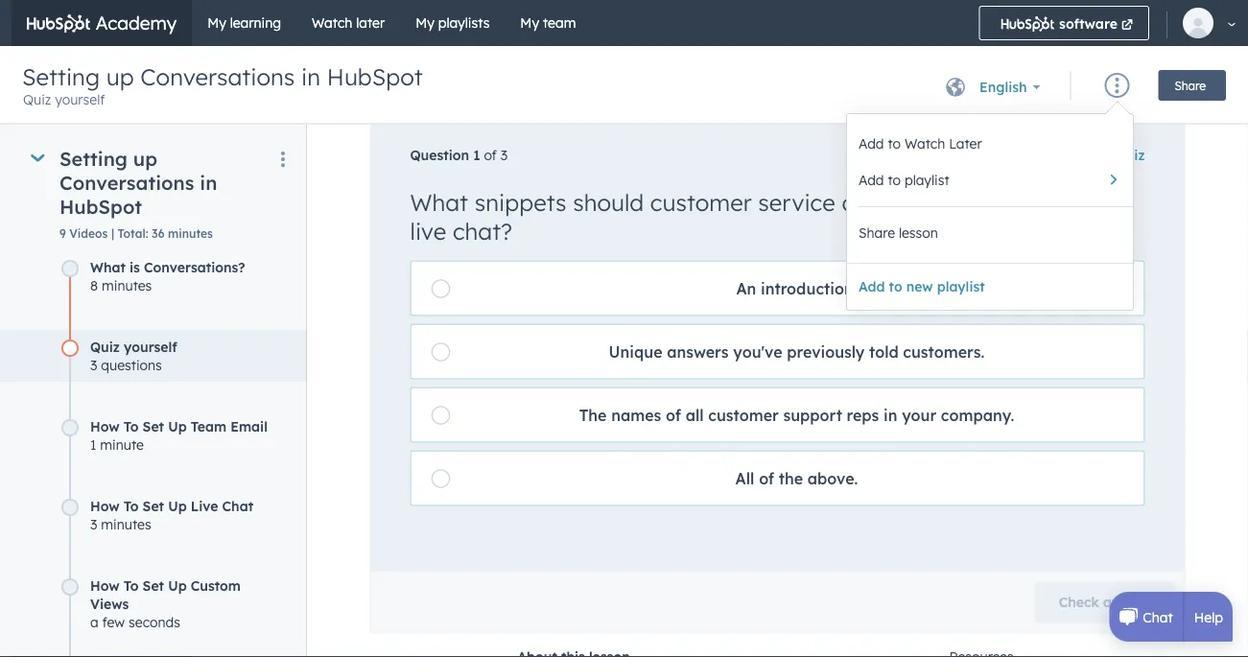 Task type: describe. For each thing, give the bounding box(es) containing it.
share lesson button
[[859, 222, 1121, 245]]

above.
[[808, 469, 858, 488]]

unique
[[609, 342, 662, 361]]

add to playlist button
[[847, 162, 1133, 199]]

views
[[90, 595, 129, 612]]

what for what is conversations? 8 minutes
[[90, 258, 126, 275]]

|
[[111, 226, 114, 240]]

add to playlist
[[859, 172, 949, 189]]

hubspot_logo image for software
[[1001, 16, 1055, 32]]

my for my learning
[[207, 14, 226, 31]]

hubspot for setting up conversations in hubspot
[[59, 194, 142, 218]]

36
[[152, 226, 164, 240]]

how for how to set up live chat 3 minutes
[[90, 497, 120, 514]]

watch inside the add to watch later link
[[905, 135, 945, 152]]

answers
[[667, 342, 729, 361]]

software
[[1055, 15, 1118, 32]]

my playlists link
[[400, 0, 505, 46]]

company.
[[941, 405, 1014, 424]]

what for what snippets should customer service agents create when using live chat?
[[410, 188, 468, 216]]

how to set up live chat 3 minutes
[[90, 497, 253, 532]]

create
[[923, 188, 992, 216]]

of inside "radio"
[[759, 469, 774, 488]]

caret image
[[31, 154, 45, 161]]

new
[[906, 278, 933, 295]]

support
[[783, 405, 842, 424]]

using
[[1062, 188, 1120, 216]]

check answer button
[[1035, 582, 1175, 623]]

up for setting up conversations in hubspot
[[133, 146, 157, 170]]

answer
[[1103, 594, 1151, 610]]

to for few
[[123, 577, 139, 593]]

how to set up team email 1 minute
[[90, 417, 268, 452]]

reps
[[847, 405, 879, 424]]

0 vertical spatial minutes
[[168, 226, 213, 240]]

All of the above. radio
[[410, 450, 1145, 506]]

conversations for setting up conversations in hubspot
[[59, 170, 194, 194]]

quiz
[[1117, 146, 1145, 163]]

share for share
[[1175, 78, 1206, 92]]

academy
[[91, 12, 177, 35]]

minute
[[100, 436, 144, 452]]

my team link
[[505, 0, 591, 46]]

my learning
[[207, 14, 281, 31]]

yourself inside setting up conversations in hubspot quiz yourself
[[55, 91, 105, 108]]

what snippets should customer service agents create when using live chat?
[[410, 188, 1120, 245]]

customer inside radio
[[708, 405, 779, 424]]

conversations?
[[144, 258, 245, 275]]

service
[[758, 188, 835, 216]]

my for my playlists
[[416, 14, 434, 31]]

share lesson link
[[847, 215, 1133, 251]]

customers.
[[903, 342, 985, 361]]

how to set up custom views a few seconds
[[90, 577, 241, 630]]

up for team
[[168, 417, 187, 434]]

add for add to playlist
[[859, 172, 884, 189]]

quiz inside setting up conversations in hubspot quiz yourself
[[23, 91, 51, 108]]

up for custom
[[168, 577, 187, 593]]

3668 list item
[[0, 337, 541, 419]]

in inside the names of all customer support reps in your company. radio
[[884, 405, 897, 424]]

my for my team
[[520, 14, 539, 31]]

my playlists
[[416, 14, 490, 31]]

watch later link
[[297, 0, 400, 46]]

the
[[779, 469, 803, 488]]

skip quiz
[[1084, 146, 1145, 163]]

total:
[[118, 226, 148, 240]]

what is conversations? 8 minutes
[[90, 258, 245, 293]]

all
[[686, 405, 704, 424]]

question 1 of 3
[[410, 146, 508, 163]]

Unique answers you've previously told customers. radio
[[410, 324, 1145, 379]]

yourself inside quiz yourself 3 questions
[[124, 338, 177, 354]]

chat?
[[453, 216, 512, 245]]

quiz inside quiz yourself 3 questions
[[90, 338, 120, 354]]

email
[[230, 417, 268, 434]]

english button
[[967, 68, 1041, 106]]

setting up conversations in hubspot quiz yourself
[[22, 62, 423, 108]]

previously
[[787, 342, 865, 361]]

1826 list item
[[0, 496, 541, 578]]

all of the above.
[[735, 469, 858, 488]]

1829 list item
[[0, 576, 541, 657]]

check answer
[[1059, 594, 1151, 610]]

few
[[102, 613, 125, 630]]

team
[[543, 14, 576, 31]]

3 inside how to set up live chat 3 minutes
[[90, 515, 97, 532]]

1 inside how to set up team email 1 minute
[[90, 436, 96, 452]]

set for a few seconds
[[143, 577, 164, 593]]

in for setting up conversations in hubspot
[[200, 170, 217, 194]]

names
[[611, 405, 661, 424]]

my team
[[520, 14, 576, 31]]

is
[[130, 258, 140, 275]]

add to new playlist link
[[847, 264, 1133, 310]]

introduction.
[[761, 279, 857, 298]]

add to watch later link
[[847, 126, 1133, 162]]

custom
[[191, 577, 241, 593]]

hubspot for setting up conversations in hubspot quiz yourself
[[327, 62, 423, 91]]

all
[[735, 469, 754, 488]]

0 vertical spatial 1
[[473, 146, 480, 163]]

add for add to new playlist
[[859, 278, 885, 295]]

1822 completed list item
[[0, 258, 541, 339]]

add to watch later
[[859, 135, 982, 152]]

in for setting up conversations in hubspot quiz yourself
[[301, 62, 321, 91]]

live
[[191, 497, 218, 514]]

agents
[[842, 188, 917, 216]]

you've
[[733, 342, 782, 361]]

question
[[410, 146, 469, 163]]

an introduction.
[[736, 279, 857, 298]]

watch later
[[312, 14, 385, 31]]

0 vertical spatial 3
[[501, 146, 508, 163]]

learning
[[230, 14, 281, 31]]

minutes inside what is conversations? 8 minutes
[[102, 276, 152, 293]]

setting for setting up conversations in hubspot
[[59, 146, 128, 170]]

up for live
[[168, 497, 187, 514]]

1825 list item
[[0, 417, 541, 498]]

skip quiz button
[[1084, 143, 1145, 166]]

check
[[1059, 594, 1099, 610]]

share lesson
[[859, 224, 938, 241]]

share for share lesson
[[859, 224, 895, 241]]

an
[[736, 279, 756, 298]]

to for minute
[[123, 417, 139, 434]]

9
[[59, 226, 66, 240]]

navigation containing my learning
[[192, 0, 960, 46]]

chat inside how to set up live chat 3 minutes
[[222, 497, 253, 514]]

of for 3
[[484, 146, 497, 163]]



Task type: locate. For each thing, give the bounding box(es) containing it.
up left "live"
[[168, 497, 187, 514]]

1 vertical spatial hubspot
[[59, 194, 142, 218]]

what inside what is conversations? 8 minutes
[[90, 258, 126, 275]]

0 horizontal spatial of
[[484, 146, 497, 163]]

2 my from the left
[[416, 14, 434, 31]]

conversations up total:
[[59, 170, 194, 194]]

conversations
[[140, 62, 295, 91], [59, 170, 194, 194]]

to
[[888, 135, 901, 152], [888, 172, 901, 189], [889, 278, 902, 295]]

of for all
[[666, 405, 681, 424]]

1 vertical spatial of
[[666, 405, 681, 424]]

your
[[902, 405, 936, 424]]

set inside how to set up team email 1 minute
[[143, 417, 164, 434]]

live
[[410, 216, 446, 245]]

my left playlists
[[416, 14, 434, 31]]

0 vertical spatial add
[[859, 135, 884, 152]]

to for minutes
[[123, 497, 139, 514]]

1 up from the top
[[168, 417, 187, 434]]

customer inside what snippets should customer service agents create when using live chat?
[[650, 188, 752, 216]]

0 horizontal spatial my
[[207, 14, 226, 31]]

conversations inside setting up conversations in hubspot quiz yourself
[[140, 62, 295, 91]]

quiz yourself 3 questions
[[90, 338, 177, 373]]

hubspot down later
[[327, 62, 423, 91]]

set
[[143, 417, 164, 434], [143, 497, 164, 514], [143, 577, 164, 593]]

up for setting up conversations in hubspot quiz yourself
[[106, 62, 134, 91]]

to up "add to playlist"
[[888, 135, 901, 152]]

setting for setting up conversations in hubspot quiz yourself
[[22, 62, 100, 91]]

minutes inside how to set up live chat 3 minutes
[[101, 515, 151, 532]]

share inside button
[[859, 224, 895, 241]]

1 vertical spatial quiz
[[90, 338, 120, 354]]

3 add from the top
[[859, 278, 885, 295]]

chat right "live"
[[222, 497, 253, 514]]

quiz
[[23, 91, 51, 108], [90, 338, 120, 354]]

a
[[90, 613, 99, 630]]

in inside setting up conversations in hubspot quiz yourself
[[301, 62, 321, 91]]

of inside radio
[[666, 405, 681, 424]]

1 vertical spatial 1
[[90, 436, 96, 452]]

0 vertical spatial share
[[1175, 78, 1206, 92]]

playlist right new
[[937, 278, 985, 295]]

watch inside the watch later link
[[312, 14, 352, 31]]

1 horizontal spatial 1
[[473, 146, 480, 163]]

1 vertical spatial up
[[133, 146, 157, 170]]

3 inside quiz yourself 3 questions
[[90, 356, 97, 373]]

1 horizontal spatial hubspot
[[327, 62, 423, 91]]

0 vertical spatial up
[[168, 417, 187, 434]]

watch
[[312, 14, 352, 31], [905, 135, 945, 152]]

3 set from the top
[[143, 577, 164, 593]]

3 up from the top
[[168, 577, 187, 593]]

seconds
[[129, 613, 180, 630]]

set inside how to set up custom views a few seconds
[[143, 577, 164, 593]]

help
[[1194, 608, 1223, 625]]

minutes down is
[[102, 276, 152, 293]]

1 horizontal spatial quiz
[[90, 338, 120, 354]]

when
[[998, 188, 1056, 216]]

to down add to watch later
[[888, 172, 901, 189]]

0 horizontal spatial hubspot
[[59, 194, 142, 218]]

2 vertical spatial how
[[90, 577, 120, 593]]

in right reps
[[884, 405, 897, 424]]

how up views at bottom left
[[90, 577, 120, 593]]

0 vertical spatial setting
[[22, 62, 100, 91]]

1 horizontal spatial hubspot_logo image
[[1001, 16, 1055, 32]]

hubspot
[[327, 62, 423, 91], [59, 194, 142, 218]]

1 vertical spatial what
[[90, 258, 126, 275]]

conversations for setting up conversations in hubspot quiz yourself
[[140, 62, 295, 91]]

2 set from the top
[[143, 497, 164, 514]]

tab list
[[370, 633, 1185, 657]]

how
[[90, 417, 120, 434], [90, 497, 120, 514], [90, 577, 120, 593]]

add up "add to playlist"
[[859, 135, 884, 152]]

what inside what snippets should customer service agents create when using live chat?
[[410, 188, 468, 216]]

lesson
[[899, 224, 938, 241]]

of
[[484, 146, 497, 163], [666, 405, 681, 424], [759, 469, 774, 488]]

questions
[[101, 356, 162, 373]]

2 horizontal spatial in
[[884, 405, 897, 424]]

the names of all customer support reps in your company.
[[579, 405, 1014, 424]]

hubspot_logo image
[[27, 14, 91, 33], [1001, 16, 1055, 32]]

1 vertical spatial to
[[123, 497, 139, 514]]

conversations inside setting up conversations in hubspot
[[59, 170, 194, 194]]

share
[[1175, 78, 1206, 92], [859, 224, 895, 241]]

1 to from the top
[[123, 417, 139, 434]]

up left 'custom' at the left bottom of the page
[[168, 577, 187, 593]]

playlist down add to watch later
[[905, 172, 949, 189]]

hubspot inside setting up conversations in hubspot
[[59, 194, 142, 218]]

how for how to set up team email 1 minute
[[90, 417, 120, 434]]

set inside how to set up live chat 3 minutes
[[143, 497, 164, 514]]

my left team
[[520, 14, 539, 31]]

share button
[[1158, 70, 1226, 100]]

set up minute
[[143, 417, 164, 434]]

1 vertical spatial conversations
[[59, 170, 194, 194]]

playlists
[[438, 14, 490, 31]]

3 left questions
[[90, 356, 97, 373]]

add inside button
[[859, 172, 884, 189]]

chat left "help"
[[1143, 608, 1173, 625]]

2 vertical spatial set
[[143, 577, 164, 593]]

to for watch
[[888, 135, 901, 152]]

minutes down minute
[[101, 515, 151, 532]]

up inside how to set up custom views a few seconds
[[168, 577, 187, 593]]

1 horizontal spatial share
[[1175, 78, 1206, 92]]

1 set from the top
[[143, 417, 164, 434]]

how for how to set up custom views a few seconds
[[90, 577, 120, 593]]

add to new playlist
[[859, 278, 985, 295]]

1 vertical spatial playlist
[[937, 278, 985, 295]]

0 vertical spatial customer
[[650, 188, 752, 216]]

The names of all customer support reps in your company. radio
[[410, 387, 1145, 443]]

0 horizontal spatial yourself
[[55, 91, 105, 108]]

customer right should
[[650, 188, 752, 216]]

in inside setting up conversations in hubspot
[[200, 170, 217, 194]]

setting inside setting up conversations in hubspot
[[59, 146, 128, 170]]

how inside how to set up custom views a few seconds
[[90, 577, 120, 593]]

playlist
[[905, 172, 949, 189], [937, 278, 985, 295]]

add up share lesson
[[859, 172, 884, 189]]

1 vertical spatial how
[[90, 497, 120, 514]]

0 horizontal spatial watch
[[312, 14, 352, 31]]

3 up snippets on the left of page
[[501, 146, 508, 163]]

3 to from the top
[[123, 577, 139, 593]]

of right the all
[[759, 469, 774, 488]]

0 horizontal spatial in
[[200, 170, 217, 194]]

quiz up caret image
[[23, 91, 51, 108]]

1 vertical spatial to
[[888, 172, 901, 189]]

what down question
[[410, 188, 468, 216]]

later
[[949, 135, 982, 152]]

later
[[356, 14, 385, 31]]

hubspot up |
[[59, 194, 142, 218]]

2 up from the top
[[168, 497, 187, 514]]

0 vertical spatial chat
[[222, 497, 253, 514]]

minutes right 36
[[168, 226, 213, 240]]

how down minute
[[90, 497, 120, 514]]

yourself
[[55, 91, 105, 108], [124, 338, 177, 354]]

1 vertical spatial share
[[859, 224, 895, 241]]

2 vertical spatial in
[[884, 405, 897, 424]]

to inside button
[[888, 172, 901, 189]]

1 vertical spatial up
[[168, 497, 187, 514]]

add to watch later button
[[847, 126, 1133, 162]]

2 horizontal spatial my
[[520, 14, 539, 31]]

playlist inside button
[[905, 172, 949, 189]]

to inside how to set up live chat 3 minutes
[[123, 497, 139, 514]]

0 vertical spatial how
[[90, 417, 120, 434]]

1 horizontal spatial watch
[[905, 135, 945, 152]]

up inside setting up conversations in hubspot
[[133, 146, 157, 170]]

1 right question
[[473, 146, 480, 163]]

0 vertical spatial yourself
[[55, 91, 105, 108]]

1 horizontal spatial of
[[666, 405, 681, 424]]

setting right caret image
[[59, 146, 128, 170]]

to up views at bottom left
[[123, 577, 139, 593]]

0 vertical spatial hubspot
[[327, 62, 423, 91]]

videos
[[69, 226, 108, 240]]

1 vertical spatial add
[[859, 172, 884, 189]]

how inside how to set up live chat 3 minutes
[[90, 497, 120, 514]]

yourself up questions
[[124, 338, 177, 354]]

1 horizontal spatial yourself
[[124, 338, 177, 354]]

minutes
[[168, 226, 213, 240], [102, 276, 152, 293], [101, 515, 151, 532]]

conversations down my learning link
[[140, 62, 295, 91]]

1 horizontal spatial what
[[410, 188, 468, 216]]

1 how from the top
[[90, 417, 120, 434]]

2 vertical spatial to
[[889, 278, 902, 295]]

0 vertical spatial to
[[123, 417, 139, 434]]

quiz up questions
[[90, 338, 120, 354]]

0 horizontal spatial share
[[859, 224, 895, 241]]

up down academy
[[106, 62, 134, 91]]

0 vertical spatial conversations
[[140, 62, 295, 91]]

hubspot inside setting up conversations in hubspot quiz yourself
[[327, 62, 423, 91]]

1 vertical spatial setting
[[59, 146, 128, 170]]

2 add from the top
[[859, 172, 884, 189]]

1
[[473, 146, 480, 163], [90, 436, 96, 452]]

1 vertical spatial minutes
[[102, 276, 152, 293]]

told
[[869, 342, 899, 361]]

3
[[501, 146, 508, 163], [90, 356, 97, 373], [90, 515, 97, 532]]

up inside setting up conversations in hubspot quiz yourself
[[106, 62, 134, 91]]

0 horizontal spatial hubspot_logo image
[[27, 14, 91, 33]]

1 vertical spatial in
[[200, 170, 217, 194]]

An introduction. radio
[[410, 260, 1145, 316]]

1 add from the top
[[859, 135, 884, 152]]

set for 1 minute
[[143, 417, 164, 434]]

the
[[579, 405, 607, 424]]

2 vertical spatial 3
[[90, 515, 97, 532]]

up left team
[[168, 417, 187, 434]]

how inside how to set up team email 1 minute
[[90, 417, 120, 434]]

3 how from the top
[[90, 577, 120, 593]]

how up minute
[[90, 417, 120, 434]]

up inside how to set up team email 1 minute
[[168, 417, 187, 434]]

0 vertical spatial up
[[106, 62, 134, 91]]

my learning link
[[192, 0, 297, 46]]

0 vertical spatial to
[[888, 135, 901, 152]]

list containing what is conversations?
[[0, 258, 541, 657]]

8
[[90, 276, 98, 293]]

0 vertical spatial playlist
[[905, 172, 949, 189]]

setting up conversations in hubspot
[[59, 146, 217, 218]]

my
[[207, 14, 226, 31], [416, 14, 434, 31], [520, 14, 539, 31]]

in up conversations?
[[200, 170, 217, 194]]

share inside popup button
[[1175, 78, 1206, 92]]

yourself down academy
[[55, 91, 105, 108]]

add for add to watch later
[[859, 135, 884, 152]]

customer
[[650, 188, 752, 216], [708, 405, 779, 424]]

set up seconds at left bottom
[[143, 577, 164, 593]]

my left the learning
[[207, 14, 226, 31]]

team
[[191, 417, 226, 434]]

2 how from the top
[[90, 497, 120, 514]]

0 vertical spatial watch
[[312, 14, 352, 31]]

0 horizontal spatial quiz
[[23, 91, 51, 108]]

setting up caret image
[[22, 62, 100, 91]]

2 to from the top
[[123, 497, 139, 514]]

0 vertical spatial quiz
[[23, 91, 51, 108]]

0 vertical spatial in
[[301, 62, 321, 91]]

to down minute
[[123, 497, 139, 514]]

1 left minute
[[90, 436, 96, 452]]

setting inside setting up conversations in hubspot quiz yourself
[[22, 62, 100, 91]]

add inside button
[[859, 135, 884, 152]]

of left all
[[666, 405, 681, 424]]

0 vertical spatial of
[[484, 146, 497, 163]]

1 my from the left
[[207, 14, 226, 31]]

chat
[[222, 497, 253, 514], [1143, 608, 1173, 625]]

to inside button
[[888, 135, 901, 152]]

english
[[979, 79, 1027, 95]]

unique answers you've previously told customers.
[[609, 342, 985, 361]]

0 vertical spatial set
[[143, 417, 164, 434]]

9 videos | total: 36 minutes
[[59, 226, 213, 240]]

up inside how to set up live chat 3 minutes
[[168, 497, 187, 514]]

what up 8
[[90, 258, 126, 275]]

skip
[[1084, 146, 1113, 163]]

add left new
[[859, 278, 885, 295]]

1 vertical spatial watch
[[905, 135, 945, 152]]

1 vertical spatial set
[[143, 497, 164, 514]]

1 vertical spatial customer
[[708, 405, 779, 424]]

2 vertical spatial minutes
[[101, 515, 151, 532]]

0 vertical spatial what
[[410, 188, 468, 216]]

2 vertical spatial up
[[168, 577, 187, 593]]

snippets
[[475, 188, 566, 216]]

to inside how to set up custom views a few seconds
[[123, 577, 139, 593]]

0 horizontal spatial 1
[[90, 436, 96, 452]]

to inside how to set up team email 1 minute
[[123, 417, 139, 434]]

customer right all
[[708, 405, 779, 424]]

to for new
[[889, 278, 902, 295]]

in down the watch later link
[[301, 62, 321, 91]]

set left "live"
[[143, 497, 164, 514]]

1 vertical spatial 3
[[90, 356, 97, 373]]

should
[[573, 188, 644, 216]]

2 horizontal spatial of
[[759, 469, 774, 488]]

2 vertical spatial add
[[859, 278, 885, 295]]

1 horizontal spatial chat
[[1143, 608, 1173, 625]]

1 horizontal spatial my
[[416, 14, 434, 31]]

to up minute
[[123, 417, 139, 434]]

up up 9 videos | total: 36 minutes
[[133, 146, 157, 170]]

1 vertical spatial yourself
[[124, 338, 177, 354]]

to left new
[[889, 278, 902, 295]]

of right question
[[484, 146, 497, 163]]

1 horizontal spatial in
[[301, 62, 321, 91]]

set for 3 minutes
[[143, 497, 164, 514]]

3 up views at bottom left
[[90, 515, 97, 532]]

to for playlist
[[888, 172, 901, 189]]

2 vertical spatial to
[[123, 577, 139, 593]]

hubspot_logo image for academy
[[27, 14, 91, 33]]

3 my from the left
[[520, 14, 539, 31]]

1 vertical spatial chat
[[1143, 608, 1173, 625]]

up
[[168, 417, 187, 434], [168, 497, 187, 514], [168, 577, 187, 593]]

2 vertical spatial of
[[759, 469, 774, 488]]

0 horizontal spatial chat
[[222, 497, 253, 514]]

navigation
[[192, 0, 960, 46]]

list
[[0, 258, 541, 657]]

0 horizontal spatial what
[[90, 258, 126, 275]]



Task type: vqa. For each thing, say whether or not it's contained in the screenshot.
Up corresponding to Live
yes



